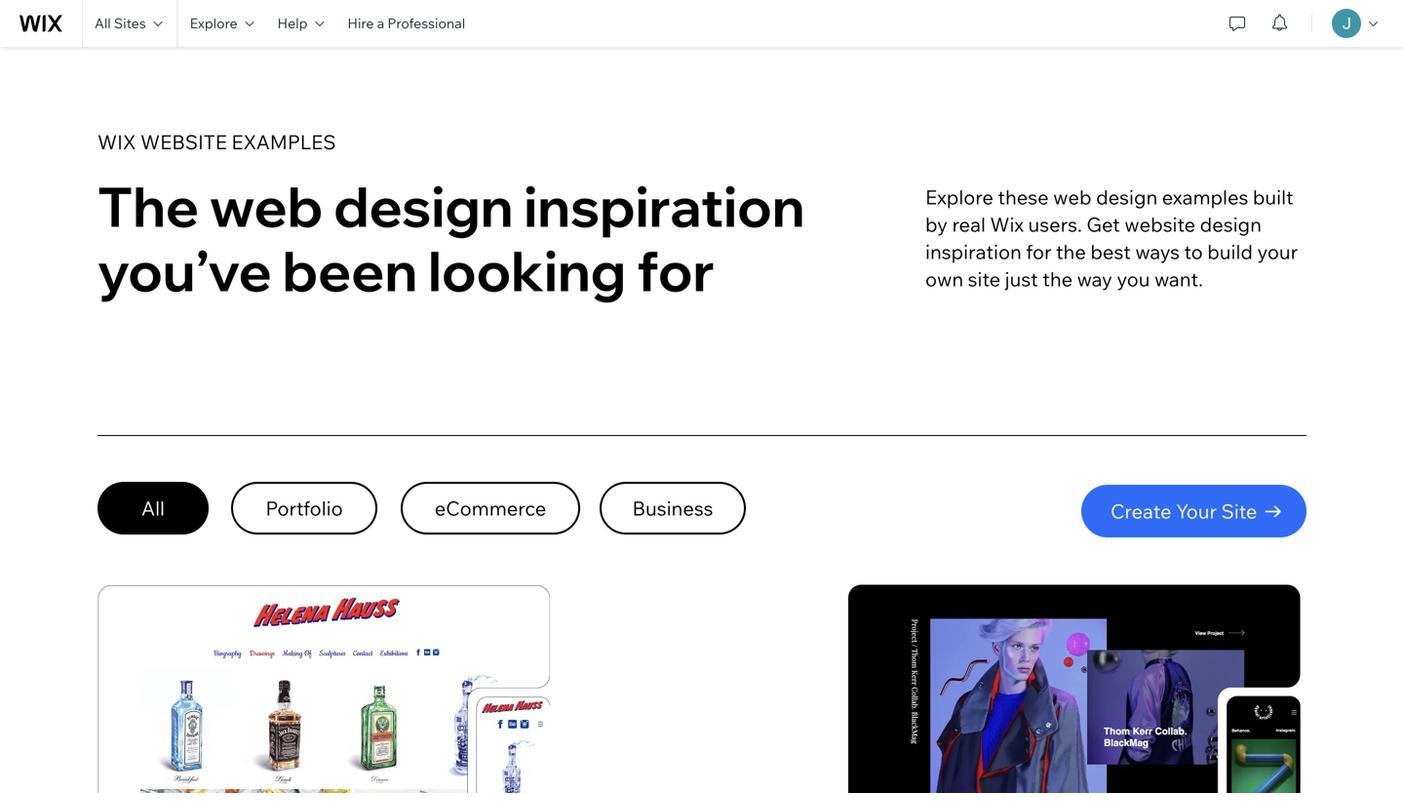 Task type: describe. For each thing, give the bounding box(es) containing it.
all sites
[[95, 15, 146, 32]]

hire
[[348, 15, 374, 32]]

hire a professional
[[348, 15, 466, 32]]

all
[[95, 15, 111, 32]]

professional
[[388, 15, 466, 32]]

a
[[377, 15, 385, 32]]

help
[[278, 15, 308, 32]]



Task type: vqa. For each thing, say whether or not it's contained in the screenshot.
54
no



Task type: locate. For each thing, give the bounding box(es) containing it.
help button
[[266, 0, 336, 47]]

explore
[[190, 15, 238, 32]]

sites
[[114, 15, 146, 32]]

hire a professional link
[[336, 0, 477, 47]]



